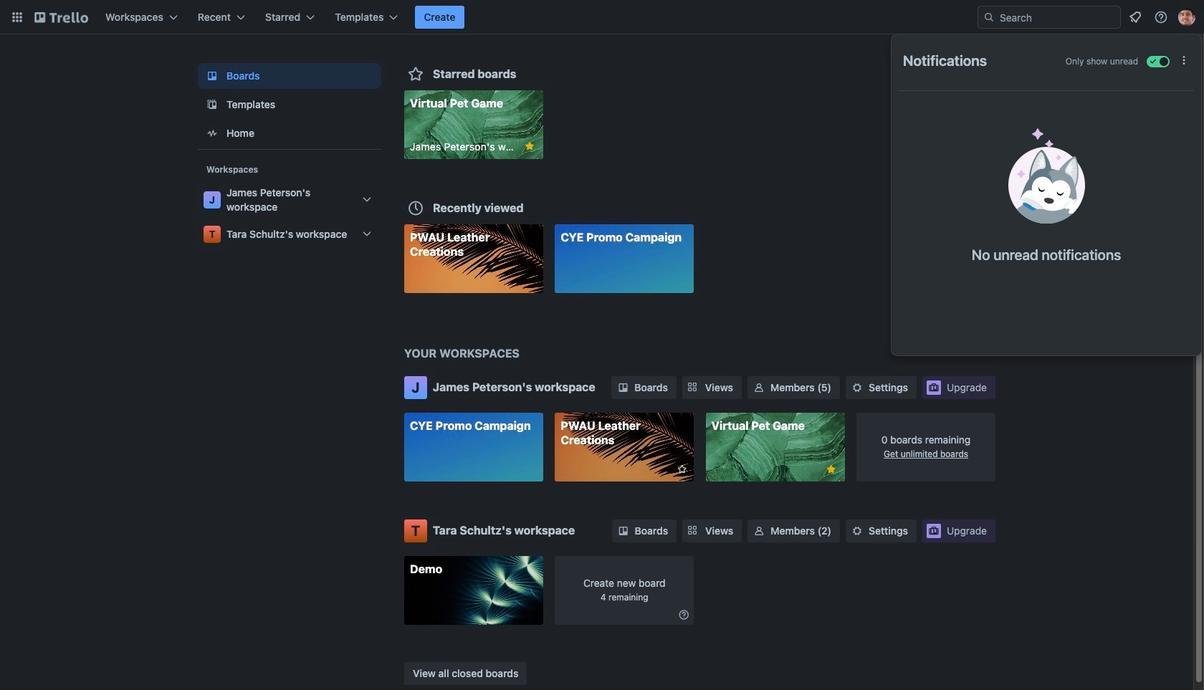 Task type: locate. For each thing, give the bounding box(es) containing it.
0 horizontal spatial sm image
[[752, 524, 767, 538]]

template board image
[[204, 96, 221, 113]]

search image
[[984, 11, 995, 23]]

taco image
[[1009, 128, 1085, 224]]

1 horizontal spatial sm image
[[850, 381, 865, 395]]

sm image
[[850, 381, 865, 395], [752, 524, 767, 538]]

primary element
[[0, 0, 1205, 34]]

Search field
[[978, 6, 1121, 29]]

james peterson (jamespeterson93) image
[[1179, 9, 1196, 26]]

board image
[[204, 67, 221, 85]]

1 vertical spatial sm image
[[752, 524, 767, 538]]

home image
[[204, 125, 221, 142]]

sm image
[[616, 381, 631, 395], [752, 381, 767, 395], [616, 524, 631, 538], [850, 524, 865, 538], [677, 608, 691, 622]]



Task type: describe. For each thing, give the bounding box(es) containing it.
0 vertical spatial sm image
[[850, 381, 865, 395]]

click to unstar this board. it will be removed from your starred list. image
[[825, 463, 838, 476]]

click to unstar this board. it will be removed from your starred list. image
[[523, 140, 536, 153]]

back to home image
[[34, 6, 88, 29]]

0 notifications image
[[1127, 9, 1144, 26]]

open information menu image
[[1154, 10, 1169, 24]]



Task type: vqa. For each thing, say whether or not it's contained in the screenshot.
Due date
no



